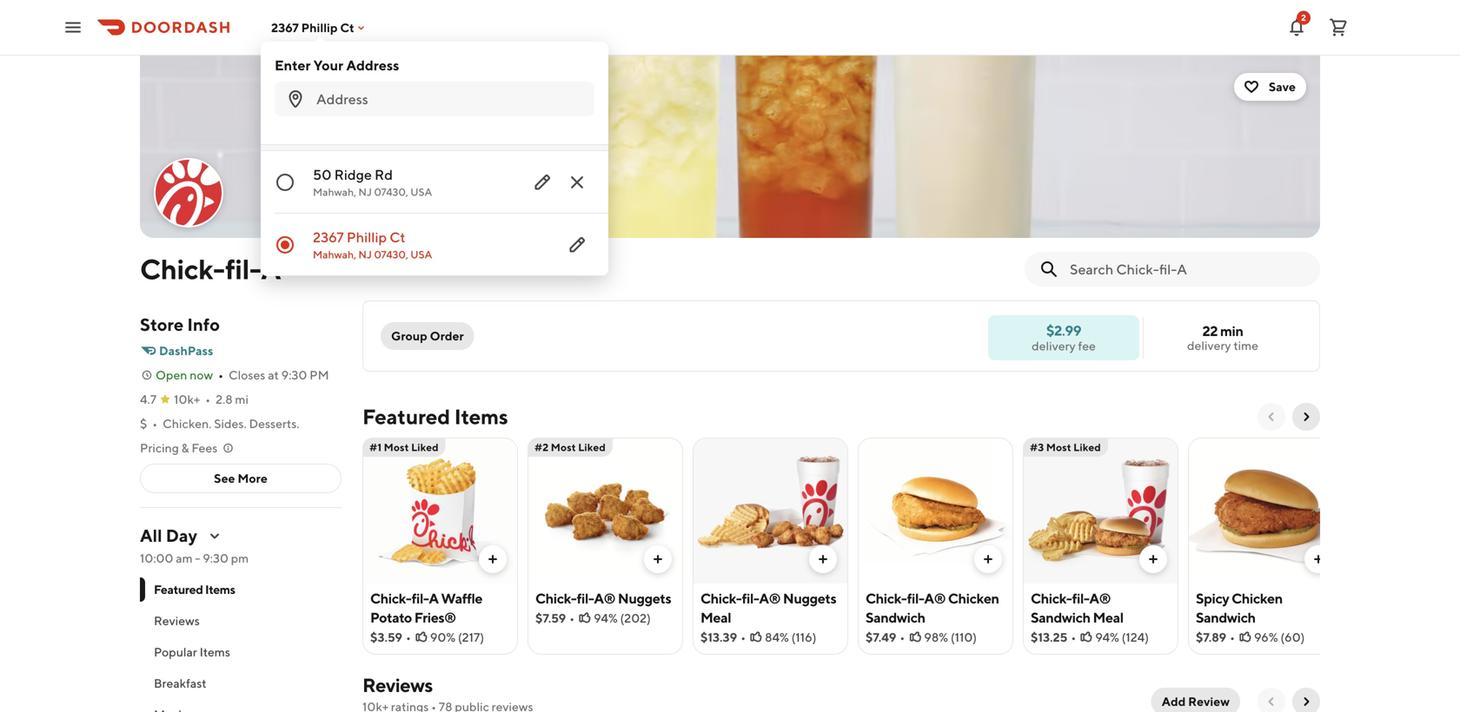 Task type: locate. For each thing, give the bounding box(es) containing it.
0 vertical spatial mahwah,
[[313, 186, 356, 198]]

$ • chicken. sides. desserts.
[[140, 417, 300, 431]]

0 horizontal spatial 94%
[[594, 612, 618, 626]]

mahwah, inside 50 ridge rd mahwah, nj 07430, usa
[[313, 186, 356, 198]]

fee
[[1078, 339, 1096, 353]]

1 vertical spatial nj
[[358, 249, 372, 261]]

07430,
[[374, 186, 408, 198], [374, 249, 408, 261]]

2367 up the enter
[[271, 20, 299, 35]]

mahwah,
[[313, 186, 356, 198], [313, 249, 356, 261]]

usa inside 50 ridge rd mahwah, nj 07430, usa
[[411, 186, 432, 198]]

chick- up $13.25
[[1031, 591, 1072, 607]]

chick- inside chick-fil-a® sandwich meal
[[1031, 591, 1072, 607]]

(110)
[[951, 631, 977, 645]]

2 liked from the left
[[578, 442, 606, 454]]

usa
[[411, 186, 432, 198], [411, 249, 432, 261]]

0 vertical spatial reviews
[[154, 614, 200, 629]]

delivery left fee
[[1032, 339, 1076, 353]]

4 add item to cart image from the left
[[1147, 553, 1161, 567]]

phillip
[[301, 20, 338, 35], [347, 229, 387, 246]]

at
[[268, 368, 279, 383]]

1 horizontal spatial chicken
[[1232, 591, 1283, 607]]

reviews
[[154, 614, 200, 629], [363, 675, 433, 697]]

94% for nuggets
[[594, 612, 618, 626]]

0 vertical spatial 07430,
[[374, 186, 408, 198]]

9:30 right -
[[203, 552, 229, 566]]

2 vertical spatial items
[[200, 645, 230, 660]]

2 meal from the left
[[1093, 610, 1124, 626]]

07430, inside 2367 phillip ct mahwah, nj 07430, usa
[[374, 249, 408, 261]]

fil- inside the chick-fil-a® nuggets meal
[[742, 591, 759, 607]]

1 horizontal spatial phillip
[[347, 229, 387, 246]]

96%
[[1254, 631, 1278, 645]]

chick- up $13.39
[[701, 591, 742, 607]]

0 horizontal spatial delivery
[[1032, 339, 1076, 353]]

0 horizontal spatial chicken
[[948, 591, 999, 607]]

nj down 50 ridge rd mahwah, nj 07430, usa
[[358, 249, 372, 261]]

usa inside 2367 phillip ct mahwah, nj 07430, usa
[[411, 249, 432, 261]]

9:30 right at
[[281, 368, 307, 383]]

1 horizontal spatial delivery
[[1188, 339, 1231, 353]]

1 liked from the left
[[411, 442, 439, 454]]

address
[[346, 57, 399, 73]]

nuggets
[[618, 591, 671, 607], [783, 591, 837, 607]]

ct up enter your address
[[340, 20, 354, 35]]

2367 down 50
[[313, 229, 344, 246]]

your
[[314, 57, 343, 73]]

a® for chick-fil-a® nuggets meal
[[759, 591, 781, 607]]

chick-fil-a® sandwich meal image
[[1024, 438, 1178, 584]]

3 sandwich from the left
[[1196, 610, 1256, 626]]

1 vertical spatial 2367
[[313, 229, 344, 246]]

meal up 94% (124) on the bottom right of page
[[1093, 610, 1124, 626]]

2 add item to cart image from the left
[[651, 553, 665, 567]]

1 horizontal spatial add item to cart image
[[1312, 553, 1326, 567]]

meal inside chick-fil-a® sandwich meal
[[1093, 610, 1124, 626]]

most right #1 on the left of page
[[384, 442, 409, 454]]

chick-fil-a® nuggets
[[536, 591, 671, 607]]

featured inside heading
[[363, 405, 450, 429]]

chick-fil-a waffle potato fries®
[[370, 591, 483, 626]]

meal up $13.39
[[701, 610, 731, 626]]

fil- for chick-fil-a® chicken sandwich
[[907, 591, 924, 607]]

a® inside the chick-fil-a® nuggets meal
[[759, 591, 781, 607]]

0 vertical spatial ct
[[340, 20, 354, 35]]

07430, down rd
[[374, 186, 408, 198]]

items
[[454, 405, 508, 429], [205, 583, 235, 597], [200, 645, 230, 660]]

3 liked from the left
[[1074, 442, 1101, 454]]

2 sandwich from the left
[[1031, 610, 1091, 626]]

ct down 50 ridge rd mahwah, nj 07430, usa
[[390, 229, 406, 246]]

0 vertical spatial featured
[[363, 405, 450, 429]]

1 vertical spatial items
[[205, 583, 235, 597]]

featured items down the "10:00 am - 9:30 pm"
[[154, 583, 235, 597]]

$7.89
[[1196, 631, 1227, 645]]

add item to cart image for chick-fil-a® chicken sandwich
[[981, 553, 995, 567]]

1 sandwich from the left
[[866, 610, 926, 626]]

2 usa from the top
[[411, 249, 432, 261]]

none radio edit 2367 phillip ct from saved addresses
[[261, 214, 609, 276]]

nj inside 2367 phillip ct mahwah, nj 07430, usa
[[358, 249, 372, 261]]

1 vertical spatial 94%
[[1096, 631, 1120, 645]]

nj
[[358, 186, 372, 198], [358, 249, 372, 261]]

reviews inside button
[[154, 614, 200, 629]]

a® inside 'chick-fil-a® chicken sandwich'
[[924, 591, 946, 607]]

2.8 mi
[[216, 393, 249, 407]]

2 nj from the top
[[358, 249, 372, 261]]

1 vertical spatial featured items
[[154, 583, 235, 597]]

a® for chick-fil-a® chicken sandwich
[[924, 591, 946, 607]]

2 nuggets from the left
[[783, 591, 837, 607]]

#1 most liked
[[369, 442, 439, 454]]

dashpass
[[159, 344, 213, 358]]

most for chick-fil-a® nuggets
[[551, 442, 576, 454]]

edit 2367 phillip ct from saved addresses image
[[567, 235, 588, 256]]

chick-fil-a® chicken sandwich
[[866, 591, 999, 626]]

sides.
[[214, 417, 247, 431]]

$7.49
[[866, 631, 897, 645]]

reviews up popular
[[154, 614, 200, 629]]

delivery inside "$2.99 delivery fee"
[[1032, 339, 1076, 353]]

a® up 98%
[[924, 591, 946, 607]]

fil- for chick-fil-a® sandwich meal
[[1072, 591, 1090, 607]]

3 a® from the left
[[924, 591, 946, 607]]

a for chick-fil-a
[[261, 253, 281, 286]]

1 add item to cart image from the left
[[981, 553, 995, 567]]

phillip inside 2367 phillip ct mahwah, nj 07430, usa
[[347, 229, 387, 246]]

0 horizontal spatial nuggets
[[618, 591, 671, 607]]

0 vertical spatial 2367
[[271, 20, 299, 35]]

chick- up $7.49 at right
[[866, 591, 907, 607]]

sandwich inside 'chick-fil-a® chicken sandwich'
[[866, 610, 926, 626]]

reviews down $3.59
[[363, 675, 433, 697]]

store info
[[140, 315, 220, 335]]

add review
[[1162, 695, 1230, 709]]

fil-
[[225, 253, 261, 286], [412, 591, 429, 607], [577, 591, 594, 607], [742, 591, 759, 607], [907, 591, 924, 607], [1072, 591, 1090, 607]]

1 horizontal spatial 94%
[[1096, 631, 1120, 645]]

fries®
[[414, 610, 456, 626]]

07430, for ct
[[374, 249, 408, 261]]

07430, inside 50 ridge rd mahwah, nj 07430, usa
[[374, 186, 408, 198]]

chick- inside the chick-fil-a® nuggets meal
[[701, 591, 742, 607]]

90% (217)
[[430, 631, 484, 645]]

ct
[[340, 20, 354, 35], [390, 229, 406, 246]]

mahwah, for 50
[[313, 186, 356, 198]]

1 most from the left
[[384, 442, 409, 454]]

chick- inside the chick-fil-a waffle potato fries®
[[370, 591, 412, 607]]

a
[[261, 253, 281, 286], [429, 591, 439, 607]]

98%
[[924, 631, 948, 645]]

1 nuggets from the left
[[618, 591, 671, 607]]

chick- for chick-fil-a® nuggets meal
[[701, 591, 742, 607]]

mahwah, for 2367
[[313, 249, 356, 261]]

delivery left time
[[1188, 339, 1231, 353]]

$2.99 delivery fee
[[1032, 323, 1096, 353]]

2 most from the left
[[551, 442, 576, 454]]

0 vertical spatial phillip
[[301, 20, 338, 35]]

2 horizontal spatial sandwich
[[1196, 610, 1256, 626]]

• right $7.49 at right
[[900, 631, 905, 645]]

1 vertical spatial phillip
[[347, 229, 387, 246]]

1 horizontal spatial nuggets
[[783, 591, 837, 607]]

featured up the #1 most liked
[[363, 405, 450, 429]]

1 vertical spatial a
[[429, 591, 439, 607]]

now
[[190, 368, 213, 383]]

0 horizontal spatial add item to cart image
[[981, 553, 995, 567]]

group order
[[391, 329, 464, 343]]

fil- inside the chick-fil-a waffle potato fries®
[[412, 591, 429, 607]]

• right $
[[152, 417, 157, 431]]

0 vertical spatial 94%
[[594, 612, 618, 626]]

• for chick-fil-a® nuggets
[[570, 612, 575, 626]]

featured down am
[[154, 583, 203, 597]]

mahwah, inside 2367 phillip ct mahwah, nj 07430, usa
[[313, 249, 356, 261]]

a® up 94% (124) on the bottom right of page
[[1090, 591, 1111, 607]]

option group
[[261, 151, 609, 276]]

0 vertical spatial 9:30
[[281, 368, 307, 383]]

1 vertical spatial featured
[[154, 583, 203, 597]]

2 chicken from the left
[[1232, 591, 1283, 607]]

2367 inside 2367 phillip ct mahwah, nj 07430, usa
[[313, 229, 344, 246]]

open now
[[156, 368, 213, 383]]

2
[[1301, 13, 1307, 23]]

1 horizontal spatial featured items
[[363, 405, 508, 429]]

0 vertical spatial featured items
[[363, 405, 508, 429]]

1 vertical spatial usa
[[411, 249, 432, 261]]

nuggets for chick-fil-a® nuggets meal
[[783, 591, 837, 607]]

next image
[[1300, 695, 1314, 709]]

None radio
[[261, 151, 609, 214], [261, 214, 609, 276], [261, 151, 609, 214]]

add item to cart image for spicy chicken sandwich
[[1312, 553, 1326, 567]]

2 a® from the left
[[759, 591, 781, 607]]

pm
[[310, 368, 329, 383]]

2 horizontal spatial liked
[[1074, 442, 1101, 454]]

• for chick-fil-a waffle potato fries®
[[406, 631, 411, 645]]

nj for ridge
[[358, 186, 372, 198]]

liked
[[411, 442, 439, 454], [578, 442, 606, 454], [1074, 442, 1101, 454]]

chick-
[[140, 253, 225, 286], [370, 591, 412, 607], [536, 591, 577, 607], [701, 591, 742, 607], [866, 591, 907, 607], [1031, 591, 1072, 607]]

pm
[[231, 552, 249, 566]]

0 horizontal spatial featured
[[154, 583, 203, 597]]

usa up edit 2367 phillip ct from saved addresses option
[[411, 186, 432, 198]]

1 horizontal spatial 2367
[[313, 229, 344, 246]]

liked right #3
[[1074, 442, 1101, 454]]

a®
[[594, 591, 616, 607], [759, 591, 781, 607], [924, 591, 946, 607], [1090, 591, 1111, 607]]

0 horizontal spatial 2367
[[271, 20, 299, 35]]

items inside button
[[200, 645, 230, 660]]

nuggets up (116)
[[783, 591, 837, 607]]

chicken up "96%"
[[1232, 591, 1283, 607]]

most right #3
[[1046, 442, 1072, 454]]

1 usa from the top
[[411, 186, 432, 198]]

previous image
[[1265, 695, 1279, 709]]

0 horizontal spatial a
[[261, 253, 281, 286]]

nj inside 50 ridge rd mahwah, nj 07430, usa
[[358, 186, 372, 198]]

1 vertical spatial 07430,
[[374, 249, 408, 261]]

add item to cart image for chick-fil-a® nuggets
[[651, 553, 665, 567]]

a® up 84%
[[759, 591, 781, 607]]

1 07430, from the top
[[374, 186, 408, 198]]

(60)
[[1281, 631, 1305, 645]]

0 horizontal spatial meal
[[701, 610, 731, 626]]

1 add item to cart image from the left
[[486, 553, 500, 567]]

07430, down 50 ridge rd mahwah, nj 07430, usa
[[374, 249, 408, 261]]

1 horizontal spatial sandwich
[[1031, 610, 1091, 626]]

nj down ridge
[[358, 186, 372, 198]]

previous button of carousel image
[[1265, 410, 1279, 424]]

closes
[[229, 368, 265, 383]]

0 vertical spatial nj
[[358, 186, 372, 198]]

most
[[384, 442, 409, 454], [551, 442, 576, 454], [1046, 442, 1072, 454]]

a® for chick-fil-a® nuggets
[[594, 591, 616, 607]]

50
[[313, 166, 332, 183]]

chick- up $7.59
[[536, 591, 577, 607]]

nuggets inside the chick-fil-a® nuggets meal
[[783, 591, 837, 607]]

#3
[[1030, 442, 1044, 454]]

0 horizontal spatial phillip
[[301, 20, 338, 35]]

$13.25
[[1031, 631, 1068, 645]]

0 horizontal spatial reviews
[[154, 614, 200, 629]]

1 meal from the left
[[701, 610, 731, 626]]

0 horizontal spatial 9:30
[[203, 552, 229, 566]]

1 vertical spatial mahwah,
[[313, 249, 356, 261]]

98% (110)
[[924, 631, 977, 645]]

94% down the chick-fil-a® nuggets
[[594, 612, 618, 626]]

• closes at 9:30 pm
[[218, 368, 329, 383]]

9:30
[[281, 368, 307, 383], [203, 552, 229, 566]]

fil- for chick-fil-a® nuggets meal
[[742, 591, 759, 607]]

07430, for rd
[[374, 186, 408, 198]]

2 add item to cart image from the left
[[1312, 553, 1326, 567]]

most for chick-fil-a® sandwich meal
[[1046, 442, 1072, 454]]

(202)
[[620, 612, 651, 626]]

2367
[[271, 20, 299, 35], [313, 229, 344, 246]]

add item to cart image
[[981, 553, 995, 567], [1312, 553, 1326, 567]]

chicken.
[[163, 417, 212, 431]]

featured items up the #1 most liked
[[363, 405, 508, 429]]

a inside the chick-fil-a waffle potato fries®
[[429, 591, 439, 607]]

ct inside 2367 phillip ct mahwah, nj 07430, usa
[[390, 229, 406, 246]]

1 vertical spatial 9:30
[[203, 552, 229, 566]]

• right $3.59
[[406, 631, 411, 645]]

• right $7.89
[[1230, 631, 1235, 645]]

2 07430, from the top
[[374, 249, 408, 261]]

featured items
[[363, 405, 508, 429], [154, 583, 235, 597]]

• right $13.25
[[1071, 631, 1076, 645]]

94%
[[594, 612, 618, 626], [1096, 631, 1120, 645]]

0 items, open order cart image
[[1328, 17, 1349, 38]]

• for chick-fil-a® chicken sandwich
[[900, 631, 905, 645]]

phillip up your
[[301, 20, 338, 35]]

fil- inside chick-fil-a® sandwich meal
[[1072, 591, 1090, 607]]

chick- inside 'chick-fil-a® chicken sandwich'
[[866, 591, 907, 607]]

1 horizontal spatial a
[[429, 591, 439, 607]]

menus image
[[208, 529, 222, 543]]

• for spicy chicken sandwich
[[1230, 631, 1235, 645]]

0 horizontal spatial sandwich
[[866, 610, 926, 626]]

10:00 am - 9:30 pm
[[140, 552, 249, 566]]

sandwich up $13.25
[[1031, 610, 1091, 626]]

next button of carousel image
[[1300, 410, 1314, 424]]

0 vertical spatial usa
[[411, 186, 432, 198]]

phillip down 50 ridge rd mahwah, nj 07430, usa
[[347, 229, 387, 246]]

0 vertical spatial items
[[454, 405, 508, 429]]

a® up 94% (202)
[[594, 591, 616, 607]]

94% left (124)
[[1096, 631, 1120, 645]]

1 mahwah, from the top
[[313, 186, 356, 198]]

chick-fil-a® nuggets image
[[529, 438, 682, 584]]

0 horizontal spatial featured items
[[154, 583, 235, 597]]

liked down featured items heading
[[411, 442, 439, 454]]

featured
[[363, 405, 450, 429], [154, 583, 203, 597]]

chicken up (110) on the right of page
[[948, 591, 999, 607]]

chick fil a image
[[140, 56, 1321, 238], [156, 160, 222, 226]]

save button
[[1234, 73, 1307, 101]]

sandwich down spicy
[[1196, 610, 1256, 626]]

9:30 for pm
[[281, 368, 307, 383]]

usa for rd
[[411, 186, 432, 198]]

0 horizontal spatial ct
[[340, 20, 354, 35]]

1 horizontal spatial featured
[[363, 405, 450, 429]]

3 add item to cart image from the left
[[816, 553, 830, 567]]

chick- up potato
[[370, 591, 412, 607]]

most right #2
[[551, 442, 576, 454]]

chick- up store info
[[140, 253, 225, 286]]

1 vertical spatial reviews
[[363, 675, 433, 697]]

1 horizontal spatial ct
[[390, 229, 406, 246]]

a® inside chick-fil-a® sandwich meal
[[1090, 591, 1111, 607]]

add item to cart image
[[486, 553, 500, 567], [651, 553, 665, 567], [816, 553, 830, 567], [1147, 553, 1161, 567]]

meal
[[701, 610, 731, 626], [1093, 610, 1124, 626]]

1 vertical spatial ct
[[390, 229, 406, 246]]

usa up "group order"
[[411, 249, 432, 261]]

2 mahwah, from the top
[[313, 249, 356, 261]]

0 horizontal spatial liked
[[411, 442, 439, 454]]

3 most from the left
[[1046, 442, 1072, 454]]

2 horizontal spatial most
[[1046, 442, 1072, 454]]

delivery
[[1188, 339, 1231, 353], [1032, 339, 1076, 353]]

liked for waffle
[[411, 442, 439, 454]]

2 button
[[1287, 10, 1311, 45]]

• right $13.39
[[741, 631, 746, 645]]

fil- inside 'chick-fil-a® chicken sandwich'
[[907, 591, 924, 607]]

fees
[[192, 441, 218, 456]]

1 horizontal spatial meal
[[1093, 610, 1124, 626]]

meal inside the chick-fil-a® nuggets meal
[[701, 610, 731, 626]]

1 nj from the top
[[358, 186, 372, 198]]

liked for nuggets
[[578, 442, 606, 454]]

none radio containing 2367 phillip ct
[[261, 214, 609, 276]]

delivery inside 22 min delivery time
[[1188, 339, 1231, 353]]

sandwich up $7.49 at right
[[866, 610, 926, 626]]

liked right #2
[[578, 442, 606, 454]]

nuggets up the (202)
[[618, 591, 671, 607]]

4 a® from the left
[[1090, 591, 1111, 607]]

1 horizontal spatial 9:30
[[281, 368, 307, 383]]

1 a® from the left
[[594, 591, 616, 607]]

1 horizontal spatial most
[[551, 442, 576, 454]]

1 chicken from the left
[[948, 591, 999, 607]]

• right $7.59
[[570, 612, 575, 626]]

0 horizontal spatial most
[[384, 442, 409, 454]]

chick-fil-a® nuggets meal
[[701, 591, 837, 626]]

1 horizontal spatial liked
[[578, 442, 606, 454]]

0 vertical spatial a
[[261, 253, 281, 286]]



Task type: describe. For each thing, give the bounding box(es) containing it.
all
[[140, 526, 162, 546]]

sandwich inside chick-fil-a® sandwich meal
[[1031, 610, 1091, 626]]

notification bell image
[[1287, 17, 1307, 38]]

rd
[[375, 166, 393, 183]]

-
[[195, 552, 200, 566]]

2367 for 2367 phillip ct mahwah, nj 07430, usa
[[313, 229, 344, 246]]

meal for chick-fil-a® nuggets meal
[[701, 610, 731, 626]]

group
[[391, 329, 428, 343]]

chick-fil-a waffle potato fries® image
[[363, 438, 517, 584]]

ct for 2367 phillip ct
[[340, 20, 354, 35]]

all day
[[140, 526, 197, 546]]

chick-fil-a® sandwich meal
[[1031, 591, 1124, 626]]

#2 most liked
[[535, 442, 606, 454]]

fil- for chick-fil-a® nuggets
[[577, 591, 594, 607]]

reviews button
[[140, 606, 342, 637]]

group order button
[[381, 323, 474, 350]]

chick-fil-a® chicken sandwich image
[[859, 438, 1013, 584]]

min
[[1221, 323, 1244, 339]]

2367 for 2367 phillip ct
[[271, 20, 299, 35]]

a® for chick-fil-a® sandwich meal
[[1090, 591, 1111, 607]]

96% (60)
[[1254, 631, 1305, 645]]

day
[[166, 526, 197, 546]]

spicy chicken sandwich image
[[1189, 438, 1343, 584]]

fil- for chick-fil-a
[[225, 253, 261, 286]]

&
[[181, 441, 189, 456]]

enter
[[275, 57, 311, 73]]

option group containing 50 ridge rd
[[261, 151, 609, 276]]

am
[[176, 552, 193, 566]]

time
[[1234, 339, 1259, 353]]

$7.59
[[536, 612, 566, 626]]

potato
[[370, 610, 412, 626]]

usa for ct
[[411, 249, 432, 261]]

(217)
[[458, 631, 484, 645]]

2367 phillip ct button
[[271, 20, 368, 35]]

94% for sandwich
[[1096, 631, 1120, 645]]

10k+
[[174, 393, 200, 407]]

#1
[[369, 442, 382, 454]]

see
[[214, 472, 235, 486]]

84% (116)
[[765, 631, 817, 645]]

22 min delivery time
[[1188, 323, 1259, 353]]

$2.99
[[1047, 323, 1082, 339]]

spicy chicken sandwich
[[1196, 591, 1283, 626]]

22
[[1203, 323, 1218, 339]]

popular
[[154, 645, 197, 660]]

add item to cart image for chick-fil-a waffle potato fries®
[[486, 553, 500, 567]]

50 ridge rd mahwah, nj 07430, usa
[[313, 166, 432, 198]]

(116)
[[792, 631, 817, 645]]

chick- for chick-fil-a
[[140, 253, 225, 286]]

chicken inside spicy chicken sandwich
[[1232, 591, 1283, 607]]

a for chick-fil-a waffle potato fries®
[[429, 591, 439, 607]]

2.8
[[216, 393, 233, 407]]

chick-fil-a® nuggets meal image
[[694, 438, 848, 584]]

chick- for chick-fil-a® sandwich meal
[[1031, 591, 1072, 607]]

chicken inside 'chick-fil-a® chicken sandwich'
[[948, 591, 999, 607]]

chick- for chick-fil-a® nuggets
[[536, 591, 577, 607]]

breakfast
[[154, 677, 207, 691]]

add review button
[[1152, 689, 1241, 713]]

#2
[[535, 442, 549, 454]]

fil- for chick-fil-a waffle potato fries®
[[412, 591, 429, 607]]

sandwich inside spicy chicken sandwich
[[1196, 610, 1256, 626]]

open menu image
[[63, 17, 83, 38]]

waffle
[[441, 591, 483, 607]]

chick- for chick-fil-a® chicken sandwich
[[866, 591, 907, 607]]

spicy
[[1196, 591, 1230, 607]]

pricing & fees button
[[140, 440, 235, 457]]

ct for 2367 phillip ct mahwah, nj 07430, usa
[[390, 229, 406, 246]]

• for chick-fil-a® nuggets meal
[[741, 631, 746, 645]]

• right now
[[218, 368, 223, 383]]

see more button
[[141, 465, 341, 493]]

liked for sandwich
[[1074, 442, 1101, 454]]

94% (124)
[[1096, 631, 1149, 645]]

popular items
[[154, 645, 230, 660]]

store
[[140, 315, 184, 335]]

desserts.
[[249, 417, 300, 431]]

add item to cart image for chick-fil-a® sandwich meal
[[1147, 553, 1161, 567]]

• for chick-fil-a® sandwich meal
[[1071, 631, 1076, 645]]

enter your address
[[275, 57, 399, 73]]

add
[[1162, 695, 1186, 709]]

chick-fil-a
[[140, 253, 281, 286]]

Enter Your Address text field
[[316, 90, 584, 109]]

pricing
[[140, 441, 179, 456]]

featured items heading
[[363, 403, 508, 431]]

phillip for 2367 phillip ct mahwah, nj 07430, usa
[[347, 229, 387, 246]]

remove 50 ridge rd from saved addresses image
[[567, 172, 588, 193]]

94% (202)
[[594, 612, 651, 626]]

nuggets for chick-fil-a® nuggets
[[618, 591, 671, 607]]

items inside heading
[[454, 405, 508, 429]]

open
[[156, 368, 187, 383]]

(124)
[[1122, 631, 1149, 645]]

• left 2.8
[[205, 393, 210, 407]]

90%
[[430, 631, 456, 645]]

info
[[187, 315, 220, 335]]

$3.59
[[370, 631, 402, 645]]

save
[[1269, 80, 1296, 94]]

1 horizontal spatial reviews
[[363, 675, 433, 697]]

most for chick-fil-a waffle potato fries®
[[384, 442, 409, 454]]

popular items button
[[140, 637, 342, 669]]

order
[[430, 329, 464, 343]]

nj for phillip
[[358, 249, 372, 261]]

chick- for chick-fil-a waffle potato fries®
[[370, 591, 412, 607]]

edit 50 ridge rd from saved addresses image
[[532, 172, 553, 193]]

mi
[[235, 393, 249, 407]]

$
[[140, 417, 147, 431]]

9:30 for pm
[[203, 552, 229, 566]]

4.7
[[140, 393, 157, 407]]

Item Search search field
[[1070, 260, 1307, 279]]

review
[[1189, 695, 1230, 709]]

ridge
[[334, 166, 372, 183]]

phillip for 2367 phillip ct
[[301, 20, 338, 35]]

pricing & fees
[[140, 441, 218, 456]]

2367 phillip ct mahwah, nj 07430, usa
[[313, 229, 432, 261]]

$13.39
[[701, 631, 737, 645]]

84%
[[765, 631, 789, 645]]

see more
[[214, 472, 268, 486]]

10k+ •
[[174, 393, 210, 407]]

more
[[238, 472, 268, 486]]

reviews link
[[363, 675, 433, 697]]

meal for chick-fil-a® sandwich meal
[[1093, 610, 1124, 626]]



Task type: vqa. For each thing, say whether or not it's contained in the screenshot.


